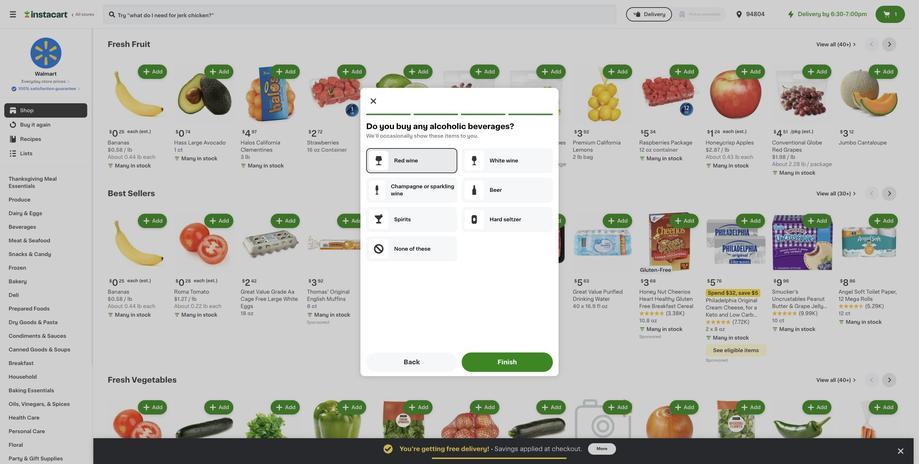 Task type: vqa. For each thing, say whether or not it's contained in the screenshot.
flavor on the left bottom of page
no



Task type: describe. For each thing, give the bounding box(es) containing it.
english
[[307, 297, 325, 302]]

/ inside "roma tomato $1.27 / lb about 0.22 lb each"
[[188, 297, 191, 302]]

satisfaction
[[30, 87, 54, 91]]

red inside sun harvest seedless red grapes $2.18 / lb about 2.4 lb / package
[[440, 148, 450, 153]]

wine for white wine
[[506, 158, 518, 163]]

smucker's uncrustables peanut butter & grape jelly sandwich
[[772, 290, 825, 316]]

main content containing 0
[[93, 29, 914, 465]]

eggs inside great value grade aa cage free large white eggs 18 oz
[[241, 304, 253, 309]]

applied
[[520, 447, 543, 453]]

premium
[[573, 140, 596, 145]]

$0.25 each (estimated) element for 0
[[108, 127, 168, 139]]

items inside button
[[745, 348, 759, 353]]

$ 2 42
[[242, 279, 257, 287]]

$ inside the "$ 5 34"
[[641, 130, 644, 134]]

12 inside angel soft toilet paper, 12 mega rolls
[[839, 297, 844, 302]]

shop
[[20, 108, 34, 113]]

california for halos california clementines 3 lb
[[256, 140, 280, 145]]

finish button
[[462, 353, 553, 372]]

seedless inside sun harvest seedless red grapes $2.18 / lb about 2.4 lb / package
[[472, 140, 495, 145]]

$1.24 each (estimated) element
[[706, 127, 767, 139]]

view for 3
[[817, 42, 829, 47]]

again
[[36, 122, 51, 127]]

1 vertical spatial these
[[416, 247, 431, 252]]

$0.58 for 0
[[108, 148, 123, 153]]

meat
[[9, 238, 22, 243]]

/ inside honeycrisp apples $2.87 / lb about 0.43 lb each
[[721, 148, 724, 153]]

seafood
[[29, 238, 50, 243]]

$ 5 23
[[442, 130, 456, 138]]

view all (40+) for fruit
[[817, 42, 852, 47]]

1 horizontal spatial x
[[710, 327, 713, 332]]

prices
[[53, 80, 66, 84]]

$ inside the $ 0 33
[[375, 130, 378, 134]]

3 for honey nut cheerios heart healthy gluten free breakfast cereal
[[644, 279, 649, 287]]

2 inside 'premium california lemons 2 lb bag'
[[573, 155, 576, 160]]

treatment tracker modal dialog
[[93, 439, 914, 465]]

$2.18
[[440, 155, 453, 160]]

oils, vinegars, & spices
[[9, 402, 70, 407]]

roma tomato $1.27 / lb about 0.22 lb each
[[174, 290, 222, 309]]

delivery for delivery by 6:30-7:00pm
[[798, 11, 821, 17]]

goods for dry
[[19, 320, 37, 325]]

value for 5
[[588, 290, 602, 295]]

x inside the great value purified drinking water 40 x 16.9 fl oz
[[581, 304, 584, 309]]

(3.38k)
[[666, 311, 685, 316]]

6
[[307, 304, 311, 309]]

party
[[9, 457, 23, 462]]

personal
[[9, 430, 31, 435]]

eggs inside dairy & eggs 'link'
[[29, 211, 42, 216]]

94804 button
[[735, 4, 778, 24]]

walmart
[[35, 71, 57, 76]]

recipes link
[[4, 132, 87, 147]]

best sellers
[[108, 190, 155, 198]]

5 for $ 5 63
[[577, 279, 583, 287]]

oz down the lifestyle
[[719, 327, 725, 332]]

keto
[[706, 313, 718, 318]]

1 inside hass large avocado 1 ct
[[174, 148, 176, 153]]

honeycrisp
[[706, 140, 735, 145]]

$ 3 92 for thomas' original english muffins
[[309, 279, 323, 287]]

these inside "do you buy any alcoholic beverages? we'll occasionally show these items to you."
[[429, 134, 444, 139]]

2 left 72
[[311, 130, 317, 138]]

2 x 8 oz
[[706, 327, 725, 332]]

chuck,
[[520, 290, 537, 295]]

champagne
[[391, 184, 423, 189]]

white inside great value grade aa cage free large white eggs 18 oz
[[283, 297, 298, 302]]

5 for $ 5 23
[[444, 130, 450, 138]]

you're
[[400, 447, 420, 453]]

$1.98 inside conventional globe red grapes $1.98 / lb about 2.28 lb / package
[[772, 155, 786, 160]]

$32,
[[726, 291, 737, 296]]

25 for 0
[[119, 130, 124, 134]]

view all (30+)
[[817, 191, 852, 196]]

you.
[[467, 134, 479, 139]]

92 for premium california lemons
[[584, 130, 589, 134]]

94804
[[746, 11, 765, 17]]

$ inside $ 4 green seedless grapes bag $1.98 / lb about 2.43 lb / package
[[508, 130, 511, 134]]

3 view from the top
[[817, 378, 829, 383]]

lb inside 'premium california lemons 2 lb bag'
[[577, 155, 582, 160]]

$ inside $ 5 76
[[707, 279, 710, 284]]

premium california lemons 2 lb bag
[[573, 140, 621, 160]]

12 inside raspberries package 12 oz container
[[639, 148, 645, 153]]

40
[[573, 304, 580, 309]]

$ inside $ 4 97
[[242, 130, 245, 134]]

$ inside $ 5 63
[[574, 279, 577, 284]]

container
[[653, 148, 678, 153]]

container
[[321, 148, 347, 153]]

0 vertical spatial 8
[[843, 279, 849, 287]]

eligible
[[725, 348, 743, 353]]

package inside conventional globe red grapes $1.98 / lb about 2.28 lb / package
[[811, 162, 832, 167]]

$ 3 92 for premium california lemons
[[574, 130, 589, 138]]

dry goods & pasta link
[[4, 316, 87, 330]]

$0.58 for each (est.)
[[108, 297, 123, 302]]

grapes for 4
[[548, 140, 566, 145]]

$5.72 element
[[507, 276, 567, 289]]

2 item carousel region from the top
[[108, 187, 900, 368]]

about inside "roma tomato $1.27 / lb about 0.22 lb each"
[[174, 304, 190, 309]]

0.43
[[723, 155, 734, 160]]

free inside great value grade aa cage free large white eggs 18 oz
[[255, 297, 267, 302]]

halos
[[241, 140, 255, 145]]

$ 8 86
[[840, 279, 856, 287]]

red inside conventional globe red grapes $1.98 / lb about 2.28 lb / package
[[772, 148, 783, 153]]

$ inside $ 0 28 each (est.)
[[176, 279, 178, 284]]

1 vertical spatial 8
[[715, 327, 718, 332]]

$ inside $ 4 51
[[774, 130, 777, 134]]

$ 5 34
[[641, 130, 656, 138]]

thomas' original english muffins 6 ct
[[307, 290, 350, 309]]

$ 0 28 each (est.)
[[176, 279, 218, 287]]

oz inside strawberries 16 oz container
[[314, 148, 320, 153]]

$ inside $ 9 96
[[774, 279, 777, 284]]

$ 9 96
[[774, 279, 789, 287]]

25 for each (est.)
[[119, 279, 124, 284]]

see eligible items button
[[706, 345, 767, 357]]

health care link
[[4, 412, 87, 425]]

do you buy any alcoholic beverages? we'll occasionally show these items to you.
[[366, 123, 514, 139]]

package
[[671, 140, 693, 145]]

angel
[[839, 290, 853, 295]]

$5.23 per package (estimated) element
[[440, 127, 501, 139]]

74
[[185, 130, 191, 134]]

thanksgiving meal essentials
[[9, 177, 57, 189]]

globe
[[807, 140, 822, 145]]

& inside smucker's uncrustables peanut butter & grape jelly sandwich
[[790, 304, 794, 309]]

party & gift supplies link
[[4, 453, 87, 465]]

package inside sun harvest seedless red grapes $2.18 / lb about 2.4 lb / package
[[475, 162, 497, 167]]

produce link
[[4, 193, 87, 207]]

philadelphia original cream cheese, for a keto and low carb lifestyle
[[706, 299, 758, 325]]

fresh for fresh fruit
[[108, 41, 130, 48]]

16.9
[[586, 304, 596, 309]]

personal care link
[[4, 425, 87, 439]]

& left spices
[[47, 402, 51, 407]]

1 button
[[876, 6, 905, 23]]

all for 8
[[830, 191, 836, 196]]

about inside honeycrisp apples $2.87 / lb about 0.43 lb each
[[706, 155, 721, 160]]

$ inside the $ 0 74
[[176, 130, 178, 134]]

72
[[318, 130, 323, 134]]

1 vertical spatial breakfast
[[9, 361, 34, 366]]

you
[[380, 123, 395, 130]]

100%
[[18, 87, 29, 91]]

do
[[366, 123, 378, 130]]

$0.25 each (estimated) element for each (est.)
[[108, 276, 168, 289]]

(est.) inside $5.23 per package (estimated) element
[[470, 130, 482, 134]]

california for premium california lemons 2 lb bag
[[597, 140, 621, 145]]

& left sauces at the left bottom of page
[[42, 334, 46, 339]]

walmart logo image
[[30, 37, 62, 69]]

service type group
[[626, 7, 726, 22]]

view all (40+) for vegetables
[[817, 378, 852, 383]]

4 for $ 4 97
[[245, 130, 251, 138]]

to
[[461, 134, 466, 139]]

5 for $ 5 76
[[710, 279, 716, 287]]

uncrustables
[[772, 297, 806, 302]]

value for 2
[[256, 290, 270, 295]]

80%/20%
[[507, 297, 531, 302]]

all for 3
[[830, 42, 836, 47]]

oz inside the great value purified drinking water 40 x 16.9 fl oz
[[602, 304, 608, 309]]

• savings applied at checkout.
[[491, 447, 582, 453]]

1 inside lime 42 1 each
[[374, 148, 376, 153]]

items inside "do you buy any alcoholic beverages? we'll occasionally show these items to you."
[[445, 134, 459, 139]]

96
[[783, 279, 789, 284]]

(est.) inside $ 0 28 each (est.)
[[206, 279, 218, 283]]

of
[[409, 247, 415, 252]]

prepared foods
[[9, 307, 50, 312]]

about inside $ 4 green seedless grapes bag $1.98 / lb about 2.43 lb / package
[[507, 162, 522, 167]]

buy it again link
[[4, 118, 87, 132]]

gluten-
[[640, 268, 660, 273]]

beef chuck, ground, 80%/20%
[[507, 290, 559, 302]]

great for 2
[[241, 290, 255, 295]]

/pkg (est.) for 5
[[459, 130, 482, 134]]

by
[[823, 11, 830, 17]]

original for muffins
[[330, 290, 350, 295]]

1 inside $1.24 each (estimated) element
[[710, 130, 714, 138]]

or
[[424, 184, 429, 189]]

clementines
[[241, 148, 273, 153]]

grapes inside conventional globe red grapes $1.98 / lb about 2.28 lb / package
[[784, 148, 802, 153]]

sun harvest seedless red grapes $2.18 / lb about 2.4 lb / package
[[440, 140, 497, 167]]

vegetables
[[132, 377, 177, 384]]

bananas for 0
[[108, 140, 129, 145]]



Task type: locate. For each thing, give the bounding box(es) containing it.
12 ct
[[839, 311, 851, 316]]

1 fresh from the top
[[108, 41, 130, 48]]

0 horizontal spatial breakfast
[[9, 361, 34, 366]]

$ 3 12
[[840, 130, 854, 138]]

0 vertical spatial $0.25 each (estimated) element
[[108, 127, 168, 139]]

many
[[181, 156, 196, 161], [381, 156, 395, 161], [647, 156, 661, 161], [115, 163, 129, 168], [713, 163, 728, 168], [248, 163, 262, 168], [514, 171, 528, 176], [780, 171, 794, 176], [447, 171, 462, 176], [115, 313, 129, 318], [181, 313, 196, 318], [314, 313, 329, 318], [846, 320, 861, 325], [780, 327, 794, 332], [647, 327, 661, 332], [713, 336, 728, 341]]

all inside popup button
[[830, 191, 836, 196]]

None search field
[[103, 4, 617, 24]]

seedless inside $ 4 green seedless grapes bag $1.98 / lb about 2.43 lb / package
[[523, 140, 546, 145]]

1 $ 0 25 each (est.) from the top
[[109, 130, 151, 138]]

/pkg (est.) up harvest
[[459, 130, 482, 134]]

wine down champagne
[[391, 191, 403, 196]]

2 horizontal spatial red
[[772, 148, 783, 153]]

great for 5
[[573, 290, 587, 295]]

1 (40+) from the top
[[838, 42, 852, 47]]

x down the lifestyle
[[710, 327, 713, 332]]

these up sun
[[429, 134, 444, 139]]

eggs down cage
[[241, 304, 253, 309]]

recipes
[[20, 137, 41, 142]]

mega
[[845, 297, 860, 302]]

0 vertical spatial bananas
[[108, 140, 129, 145]]

0 vertical spatial goods
[[19, 320, 37, 325]]

/pkg (est.) for 4
[[791, 130, 814, 134]]

0 vertical spatial $ 0 25 each (est.)
[[109, 130, 151, 138]]

(40+) for vegetables
[[838, 378, 852, 383]]

a
[[754, 306, 757, 311]]

personal care
[[9, 430, 45, 435]]

1 vertical spatial $ 0 25 each (est.)
[[109, 279, 151, 287]]

package right 2.4
[[475, 162, 497, 167]]

3 item carousel region from the top
[[108, 374, 900, 465]]

0 horizontal spatial 42
[[251, 279, 257, 284]]

large down grade
[[268, 297, 282, 302]]

care up floral link
[[33, 430, 45, 435]]

0 vertical spatial fresh
[[108, 41, 130, 48]]

oz inside raspberries package 12 oz container
[[646, 148, 652, 153]]

cheese,
[[724, 306, 745, 311]]

3 package from the left
[[475, 162, 497, 167]]

1 $0.25 each (estimated) element from the top
[[108, 127, 168, 139]]

1 vertical spatial bananas $0.58 / lb about 0.44 lb each
[[108, 290, 156, 309]]

large down 74
[[188, 140, 202, 145]]

92 for thomas' original english muffins
[[318, 279, 323, 284]]

product group containing 1
[[706, 63, 767, 171]]

ct inside hass large avocado 1 ct
[[178, 148, 183, 153]]

92 up the thomas' at the bottom left
[[318, 279, 323, 284]]

2 $1.98 from the left
[[772, 155, 786, 160]]

care for health care
[[27, 416, 39, 421]]

california right premium
[[597, 140, 621, 145]]

2 view all (40+) button from the top
[[814, 374, 859, 388]]

ct right the 6
[[312, 304, 317, 309]]

1 view all (40+) button from the top
[[814, 37, 859, 52]]

0 horizontal spatial 4
[[245, 130, 251, 138]]

1 vertical spatial original
[[738, 299, 758, 304]]

great inside great value grade aa cage free large white eggs 18 oz
[[241, 290, 255, 295]]

view all (40+)
[[817, 42, 852, 47], [817, 378, 852, 383]]

$ 0 25 each (est.) for each (est.)
[[109, 279, 151, 287]]

& left "gift"
[[24, 457, 28, 462]]

wine down 'bag'
[[506, 158, 518, 163]]

each inside $1.24 each (estimated) element
[[723, 130, 734, 134]]

0 vertical spatial 92
[[584, 130, 589, 134]]

package right 2.43 in the top right of the page
[[545, 162, 566, 167]]

(est.) inside $1.24 each (estimated) element
[[735, 130, 747, 134]]

1 horizontal spatial 8
[[843, 279, 849, 287]]

items right eligible
[[745, 348, 759, 353]]

2 horizontal spatial free
[[660, 268, 672, 273]]

1 vertical spatial item carousel region
[[108, 187, 900, 368]]

(5.29k)
[[865, 304, 884, 309]]

23
[[451, 130, 456, 134]]

each inside $ 0 28 each (est.)
[[194, 279, 205, 283]]

0 horizontal spatial x
[[581, 304, 584, 309]]

free right cage
[[255, 297, 267, 302]]

grapes for harvest
[[452, 148, 470, 153]]

/pkg (est.) inside $5.23 per package (estimated) element
[[459, 130, 482, 134]]

76
[[717, 279, 722, 284]]

$1.98 down conventional
[[772, 155, 786, 160]]

1 vertical spatial free
[[255, 297, 267, 302]]

1 vertical spatial all
[[830, 191, 836, 196]]

86
[[850, 279, 856, 284]]

1 vertical spatial goods
[[30, 348, 47, 353]]

3 for thomas' original english muffins
[[311, 279, 317, 287]]

0 vertical spatial 25
[[119, 130, 124, 134]]

great up drinking
[[573, 290, 587, 295]]

bananas $0.58 / lb about 0.44 lb each for each (est.)
[[108, 290, 156, 309]]

red wine
[[394, 158, 418, 163]]

1 horizontal spatial value
[[588, 290, 602, 295]]

household
[[9, 375, 37, 380]]

water
[[595, 297, 610, 302]]

1 all from the top
[[830, 42, 836, 47]]

1 /pkg (est.) from the left
[[791, 130, 814, 134]]

goods for canned
[[30, 348, 47, 353]]

(est.) inside $4.51 per package (estimated) element
[[802, 130, 814, 134]]

2.28
[[789, 162, 800, 167]]

$ inside $ 8 86
[[840, 279, 843, 284]]

red inside add your shopping preferences element
[[394, 158, 405, 163]]

2 horizontal spatial package
[[811, 162, 832, 167]]

1 horizontal spatial wine
[[406, 158, 418, 163]]

1 vertical spatial items
[[745, 348, 759, 353]]

each
[[127, 130, 138, 134], [723, 130, 734, 134], [377, 148, 390, 153], [143, 155, 156, 160], [741, 155, 754, 160], [127, 279, 138, 283], [194, 279, 205, 283], [143, 304, 156, 309], [209, 304, 222, 309]]

0 vertical spatial breakfast
[[652, 304, 676, 309]]

4 up green
[[511, 130, 517, 138]]

original up muffins
[[330, 290, 350, 295]]

free down heart
[[639, 304, 651, 309]]

2 $0.25 each (estimated) element from the top
[[108, 276, 168, 289]]

1 horizontal spatial eggs
[[241, 304, 253, 309]]

value inside great value grade aa cage free large white eggs 18 oz
[[256, 290, 270, 295]]

2 vertical spatial free
[[639, 304, 651, 309]]

value up 'water'
[[588, 290, 602, 295]]

0 horizontal spatial eggs
[[29, 211, 42, 216]]

great up cage
[[241, 290, 255, 295]]

dry
[[9, 320, 18, 325]]

package inside $ 4 green seedless grapes bag $1.98 / lb about 2.43 lb / package
[[545, 162, 566, 167]]

42 inside lime 42 1 each
[[387, 140, 394, 145]]

2 4 from the left
[[777, 130, 783, 138]]

12 inside $ 3 12
[[850, 130, 854, 134]]

1 vertical spatial view all (40+)
[[817, 378, 852, 383]]

soups
[[54, 348, 70, 353]]

seedless down you.
[[472, 140, 495, 145]]

oz right 16
[[314, 148, 320, 153]]

7:00pm
[[846, 11, 867, 17]]

97
[[252, 130, 257, 134]]

1 0.44 from the top
[[124, 155, 136, 160]]

california up clementines
[[256, 140, 280, 145]]

$ 4 97
[[242, 130, 257, 138]]

& down uncrustables at the bottom right of the page
[[790, 304, 794, 309]]

bag
[[583, 155, 593, 160]]

4 left 97
[[245, 130, 251, 138]]

& inside 'link'
[[24, 211, 28, 216]]

cantaloupe
[[858, 140, 887, 145]]

wine for red wine
[[406, 158, 418, 163]]

large inside hass large avocado 1 ct
[[188, 140, 202, 145]]

/pkg right 51
[[791, 130, 801, 134]]

1 bananas from the top
[[108, 140, 129, 145]]

1 $1.98 from the left
[[507, 155, 520, 160]]

& left "pasta"
[[38, 320, 42, 325]]

thomas'
[[307, 290, 329, 295]]

view all (40+) button
[[814, 37, 859, 52], [814, 374, 859, 388]]

(est.)
[[139, 130, 151, 134], [735, 130, 747, 134], [802, 130, 814, 134], [470, 130, 482, 134], [139, 279, 151, 283], [206, 279, 218, 283]]

philadelphia
[[706, 299, 737, 304]]

0 horizontal spatial value
[[256, 290, 270, 295]]

1 value from the left
[[588, 290, 602, 295]]

1 vertical spatial $ 3 92
[[309, 279, 323, 287]]

$ inside $ 3 12
[[840, 130, 843, 134]]

/pkg (est.) right 51
[[791, 130, 814, 134]]

essentials up the oils, vinegars, & spices
[[28, 389, 54, 394]]

product group containing 9
[[772, 213, 833, 335]]

0 vertical spatial 0.44
[[124, 155, 136, 160]]

5 left the 23
[[444, 130, 450, 138]]

1 horizontal spatial seedless
[[523, 140, 546, 145]]

each inside lime 42 1 each
[[377, 148, 390, 153]]

1 horizontal spatial $ 3 92
[[574, 130, 589, 138]]

grapes down harvest
[[452, 148, 470, 153]]

92 up premium
[[584, 130, 589, 134]]

instacart logo image
[[24, 10, 68, 19]]

68
[[650, 279, 656, 284]]

0.44 for 0
[[124, 155, 136, 160]]

5 left 34
[[644, 130, 649, 138]]

& left candy
[[29, 252, 33, 257]]

2 bananas from the top
[[108, 290, 129, 295]]

fl
[[597, 304, 601, 309]]

2 view from the top
[[817, 191, 829, 196]]

dry goods & pasta
[[9, 320, 58, 325]]

$ 3 92 up premium
[[574, 130, 589, 138]]

1 vertical spatial eggs
[[241, 304, 253, 309]]

0 horizontal spatial $1.98
[[507, 155, 520, 160]]

1 inside 1 button
[[895, 12, 897, 17]]

tomato
[[190, 290, 209, 295]]

1 california from the left
[[597, 140, 621, 145]]

$0.25 each (estimated) element
[[108, 127, 168, 139], [108, 276, 168, 289]]

1 horizontal spatial 92
[[584, 130, 589, 134]]

0 vertical spatial bananas $0.58 / lb about 0.44 lb each
[[108, 140, 156, 160]]

0 vertical spatial eggs
[[29, 211, 42, 216]]

breakfast inside honey nut cheerios heart healthy gluten free breakfast cereal
[[652, 304, 676, 309]]

0 vertical spatial view
[[817, 42, 829, 47]]

& right dairy
[[24, 211, 28, 216]]

1 horizontal spatial 42
[[387, 140, 394, 145]]

2 down lemons
[[573, 155, 576, 160]]

ct down hass
[[178, 148, 183, 153]]

canned goods & soups link
[[4, 343, 87, 357]]

& inside "link"
[[29, 252, 33, 257]]

0 horizontal spatial items
[[445, 134, 459, 139]]

oz right 10.8
[[651, 319, 657, 324]]

0 horizontal spatial red
[[394, 158, 405, 163]]

goods down condiments & sauces
[[30, 348, 47, 353]]

breakfast down healthy
[[652, 304, 676, 309]]

1 view from the top
[[817, 42, 829, 47]]

each inside honeycrisp apples $2.87 / lb about 0.43 lb each
[[741, 155, 754, 160]]

bag
[[507, 148, 516, 153]]

$0.28 each (estimated) element
[[174, 276, 235, 289]]

california inside halos california clementines 3 lb
[[256, 140, 280, 145]]

$ inside the "$ 5 23"
[[442, 130, 444, 134]]

0 horizontal spatial california
[[256, 140, 280, 145]]

gluten
[[676, 297, 693, 302]]

care for personal care
[[33, 430, 45, 435]]

/pkg inside $5.23 per package (estimated) element
[[459, 130, 469, 134]]

3 down halos at top left
[[241, 155, 244, 160]]

sellers
[[128, 190, 155, 198]]

0 vertical spatial items
[[445, 134, 459, 139]]

1 vertical spatial view all (40+) button
[[814, 374, 859, 388]]

2.43
[[523, 162, 534, 167]]

0 horizontal spatial large
[[188, 140, 202, 145]]

health care
[[9, 416, 39, 421]]

heart
[[639, 297, 654, 302]]

4 for $ 4 green seedless grapes bag $1.98 / lb about 2.43 lb / package
[[511, 130, 517, 138]]

1 horizontal spatial white
[[490, 158, 505, 163]]

goods inside dry goods & pasta link
[[19, 320, 37, 325]]

0 vertical spatial 42
[[387, 140, 394, 145]]

beverages?
[[468, 123, 514, 130]]

1 horizontal spatial large
[[268, 297, 282, 302]]

oz right 18
[[248, 311, 254, 316]]

2 package from the left
[[811, 162, 832, 167]]

/pkg right the 23
[[459, 130, 469, 134]]

0 horizontal spatial /pkg
[[459, 130, 469, 134]]

delivery for delivery
[[644, 12, 666, 17]]

(40+)
[[838, 42, 852, 47], [838, 378, 852, 383]]

hard seltzer
[[490, 217, 521, 222]]

white down aa
[[283, 297, 298, 302]]

1 seedless from the left
[[523, 140, 546, 145]]

about inside sun harvest seedless red grapes $2.18 / lb about 2.4 lb / package
[[440, 162, 455, 167]]

lemons
[[573, 148, 593, 153]]

hard
[[490, 217, 502, 222]]

1 package from the left
[[545, 162, 566, 167]]

ct inside thomas' original english muffins 6 ct
[[312, 304, 317, 309]]

8 down the lifestyle
[[715, 327, 718, 332]]

/pkg for 5
[[459, 130, 469, 134]]

3 all from the top
[[830, 378, 836, 383]]

items
[[445, 134, 459, 139], [745, 348, 759, 353]]

$5
[[752, 291, 758, 296]]

add your shopping preferences element
[[361, 88, 559, 377]]

1 bananas $0.58 / lb about 0.44 lb each from the top
[[108, 140, 156, 160]]

1 horizontal spatial items
[[745, 348, 759, 353]]

2 bananas $0.58 / lb about 0.44 lb each from the top
[[108, 290, 156, 309]]

2 up cage
[[245, 279, 250, 287]]

3 up jumbo
[[843, 130, 849, 138]]

value inside the great value purified drinking water 40 x 16.9 fl oz
[[588, 290, 602, 295]]

1 vertical spatial view
[[817, 191, 829, 196]]

ct right 10
[[779, 319, 785, 324]]

1 horizontal spatial great
[[573, 290, 587, 295]]

$ inside $ 3 68
[[641, 279, 644, 284]]

3 inside halos california clementines 3 lb
[[241, 155, 244, 160]]

& left the "soups"
[[49, 348, 53, 353]]

butter
[[772, 304, 788, 309]]

x right 40
[[581, 304, 584, 309]]

vinegars,
[[21, 402, 46, 407]]

$ 3 92
[[574, 130, 589, 138], [309, 279, 323, 287]]

beverages link
[[4, 221, 87, 234]]

$4.51 per package (estimated) element
[[772, 127, 833, 139]]

42 inside $ 2 42
[[251, 279, 257, 284]]

0 horizontal spatial wine
[[391, 191, 403, 196]]

1 vertical spatial 42
[[251, 279, 257, 284]]

delivery inside button
[[644, 12, 666, 17]]

0 horizontal spatial 8
[[715, 327, 718, 332]]

1 horizontal spatial red
[[440, 148, 450, 153]]

2 25 from the top
[[119, 279, 124, 284]]

5 for $ 5 34
[[644, 130, 649, 138]]

everyday
[[21, 80, 41, 84]]

0 vertical spatial free
[[660, 268, 672, 273]]

1 vertical spatial essentials
[[28, 389, 54, 394]]

red down conventional
[[772, 148, 783, 153]]

$ inside $ 2 72
[[309, 130, 311, 134]]

4 left 51
[[777, 130, 783, 138]]

1 horizontal spatial free
[[639, 304, 651, 309]]

2 $ 0 25 each (est.) from the top
[[109, 279, 151, 287]]

34
[[650, 130, 656, 134]]

2 california from the left
[[256, 140, 280, 145]]

5 left 63
[[577, 279, 583, 287]]

1 vertical spatial large
[[268, 297, 282, 302]]

eggs up the beverages link
[[29, 211, 42, 216]]

$1.98 down 'bag'
[[507, 155, 520, 160]]

grapes inside $ 4 green seedless grapes bag $1.98 / lb about 2.43 lb / package
[[548, 140, 566, 145]]

1 horizontal spatial original
[[738, 299, 758, 304]]

package down globe
[[811, 162, 832, 167]]

grapes
[[548, 140, 566, 145], [784, 148, 802, 153], [452, 148, 470, 153]]

1 vertical spatial 0.44
[[124, 304, 136, 309]]

4 inside $ 4 green seedless grapes bag $1.98 / lb about 2.43 lb / package
[[511, 130, 517, 138]]

health
[[9, 416, 26, 421]]

3 for premium california lemons
[[577, 130, 583, 138]]

sun
[[440, 140, 450, 145]]

2 great from the left
[[241, 290, 255, 295]]

items up sun
[[445, 134, 459, 139]]

(40+) for fruit
[[838, 42, 852, 47]]

grapes down conventional
[[784, 148, 802, 153]]

42 up cage
[[251, 279, 257, 284]]

24
[[715, 130, 720, 134]]

product group
[[108, 63, 168, 171], [174, 63, 235, 164], [241, 63, 301, 171], [307, 63, 368, 154], [374, 63, 434, 164], [440, 63, 501, 178], [507, 63, 567, 178], [573, 63, 634, 161], [639, 63, 700, 164], [706, 63, 767, 171], [772, 63, 833, 178], [839, 63, 900, 147], [108, 213, 168, 320], [174, 213, 235, 320], [241, 213, 301, 318], [307, 213, 368, 327], [374, 213, 434, 358], [440, 213, 501, 328], [507, 213, 567, 320], [573, 213, 634, 310], [639, 213, 700, 341], [706, 213, 767, 365], [772, 213, 833, 335], [839, 213, 900, 328], [108, 399, 168, 465], [174, 399, 235, 465], [241, 399, 301, 465], [307, 399, 368, 465], [374, 399, 434, 465], [440, 399, 501, 465], [507, 399, 567, 465], [573, 399, 634, 465], [639, 399, 700, 465], [706, 399, 767, 465], [772, 399, 833, 465], [839, 399, 900, 465]]

fresh for fresh vegetables
[[108, 377, 130, 384]]

1 horizontal spatial 4
[[511, 130, 517, 138]]

2 0.44 from the top
[[124, 304, 136, 309]]

california inside 'premium california lemons 2 lb bag'
[[597, 140, 621, 145]]

1 view all (40+) from the top
[[817, 42, 852, 47]]

0 vertical spatial item carousel region
[[108, 37, 900, 181]]

2 /pkg (est.) from the left
[[459, 130, 482, 134]]

1 4 from the left
[[511, 130, 517, 138]]

0 vertical spatial white
[[490, 158, 505, 163]]

2 all from the top
[[830, 191, 836, 196]]

$ 0 25 each (est.) for 0
[[109, 130, 151, 138]]

lists link
[[4, 147, 87, 161]]

lb
[[127, 148, 132, 153], [725, 148, 730, 153], [137, 155, 142, 160], [525, 155, 530, 160], [577, 155, 582, 160], [735, 155, 740, 160], [791, 155, 796, 160], [245, 155, 250, 160], [458, 155, 463, 160], [536, 162, 540, 167], [801, 162, 806, 167], [466, 162, 471, 167], [127, 297, 132, 302], [192, 297, 197, 302], [137, 304, 142, 309], [203, 304, 208, 309]]

supplies
[[40, 457, 63, 462]]

1 /pkg from the left
[[791, 130, 801, 134]]

grade
[[271, 290, 287, 295]]

grapes left premium
[[548, 140, 566, 145]]

2 $0.58 from the top
[[108, 297, 123, 302]]

/pkg inside $4.51 per package (estimated) element
[[791, 130, 801, 134]]

breakfast up household
[[9, 361, 34, 366]]

oz down raspberries
[[646, 148, 652, 153]]

2 (40+) from the top
[[838, 378, 852, 383]]

3 up premium
[[577, 130, 583, 138]]

2 fresh from the top
[[108, 377, 130, 384]]

oils,
[[9, 402, 20, 407]]

prepared
[[9, 307, 32, 312]]

1 horizontal spatial breakfast
[[652, 304, 676, 309]]

item carousel region
[[108, 37, 900, 181], [108, 187, 900, 368], [108, 374, 900, 465]]

oz right fl
[[602, 304, 608, 309]]

0 horizontal spatial delivery
[[644, 12, 666, 17]]

red down occasionally
[[394, 158, 405, 163]]

$ inside the $ 1 24
[[707, 130, 710, 134]]

condiments
[[9, 334, 41, 339]]

3 4 from the left
[[245, 130, 251, 138]]

0 horizontal spatial original
[[330, 290, 350, 295]]

4 for $ 4 51
[[777, 130, 783, 138]]

wine down show
[[406, 158, 418, 163]]

white inside add your shopping preferences element
[[490, 158, 505, 163]]

view all (40+) button for fresh vegetables
[[814, 374, 859, 388]]

view for 8
[[817, 191, 829, 196]]

free inside honey nut cheerios heart healthy gluten free breakfast cereal
[[639, 304, 651, 309]]

these right of
[[416, 247, 431, 252]]

strawberries 16 oz container
[[307, 140, 347, 153]]

1 horizontal spatial /pkg
[[791, 130, 801, 134]]

1 horizontal spatial /pkg (est.)
[[791, 130, 814, 134]]

5 left "76"
[[710, 279, 716, 287]]

original for cheese,
[[738, 299, 758, 304]]

purified
[[603, 290, 623, 295]]

2 horizontal spatial grapes
[[784, 148, 802, 153]]

2 vertical spatial item carousel region
[[108, 374, 900, 465]]

care down vinegars,
[[27, 416, 39, 421]]

bananas for each (est.)
[[108, 290, 129, 295]]

0 vertical spatial essentials
[[9, 184, 35, 189]]

grapes inside sun harvest seedless red grapes $2.18 / lb about 2.4 lb / package
[[452, 148, 470, 153]]

3 up the thomas' at the bottom left
[[311, 279, 317, 287]]

$ inside $ 2 42
[[242, 279, 245, 284]]

grape
[[795, 304, 810, 309]]

goods inside canned goods & soups link
[[30, 348, 47, 353]]

wine inside the champagne or sparkling wine
[[391, 191, 403, 196]]

2 value from the left
[[256, 290, 270, 295]]

sponsored badge image
[[307, 321, 329, 325], [639, 335, 661, 339], [374, 352, 395, 356], [706, 359, 728, 363]]

show
[[414, 134, 428, 139]]

/pkg for 4
[[791, 130, 801, 134]]

2 horizontal spatial 4
[[777, 130, 783, 138]]

42
[[387, 140, 394, 145], [251, 279, 257, 284]]

each inside "roma tomato $1.27 / lb about 0.22 lb each"
[[209, 304, 222, 309]]

original inside philadelphia original cream cheese, for a keto and low carb lifestyle
[[738, 299, 758, 304]]

ct down mega
[[845, 311, 851, 316]]

fresh left fruit
[[108, 41, 130, 48]]

10.8
[[639, 319, 650, 324]]

1 vertical spatial (40+)
[[838, 378, 852, 383]]

0 horizontal spatial 92
[[318, 279, 323, 284]]

all stores
[[75, 13, 94, 17]]

toilet
[[867, 290, 880, 295]]

1 25 from the top
[[119, 130, 124, 134]]

3 left 68
[[644, 279, 649, 287]]

/pkg
[[791, 130, 801, 134], [459, 130, 469, 134]]

2
[[311, 130, 317, 138], [573, 155, 576, 160], [245, 279, 250, 287], [706, 327, 709, 332]]

store
[[42, 80, 52, 84]]

1 vertical spatial white
[[283, 297, 298, 302]]

1 horizontal spatial delivery
[[798, 11, 821, 17]]

1 item carousel region from the top
[[108, 37, 900, 181]]

original inside thomas' original english muffins 6 ct
[[330, 290, 350, 295]]

large inside great value grade aa cage free large white eggs 18 oz
[[268, 297, 282, 302]]

1 vertical spatial $0.58
[[108, 297, 123, 302]]

2 down the lifestyle
[[706, 327, 709, 332]]

original up for
[[738, 299, 758, 304]]

1 great from the left
[[573, 290, 587, 295]]

42 down occasionally
[[387, 140, 394, 145]]

goods down prepared foods on the bottom of page
[[19, 320, 37, 325]]

1 vertical spatial 25
[[119, 279, 124, 284]]

/pkg (est.) inside $4.51 per package (estimated) element
[[791, 130, 814, 134]]

0 vertical spatial (40+)
[[838, 42, 852, 47]]

1 $0.58 from the top
[[108, 148, 123, 153]]

free up nut
[[660, 268, 672, 273]]

item carousel region containing fresh vegetables
[[108, 374, 900, 465]]

oz inside great value grade aa cage free large white eggs 18 oz
[[248, 311, 254, 316]]

stores
[[81, 13, 94, 17]]

2 /pkg from the left
[[459, 130, 469, 134]]

breakfast
[[652, 304, 676, 309], [9, 361, 34, 366]]

5
[[444, 130, 450, 138], [644, 130, 649, 138], [577, 279, 583, 287], [710, 279, 716, 287]]

fresh left vegetables
[[108, 377, 130, 384]]

view inside popup button
[[817, 191, 829, 196]]

essentials inside the "thanksgiving meal essentials"
[[9, 184, 35, 189]]

2 view all (40+) from the top
[[817, 378, 852, 383]]

red down sun
[[440, 148, 450, 153]]

guarantee
[[55, 87, 76, 91]]

0 vertical spatial view all (40+)
[[817, 42, 852, 47]]

0 horizontal spatial grapes
[[452, 148, 470, 153]]

0 horizontal spatial white
[[283, 297, 298, 302]]

view all (40+) button for fresh fruit
[[814, 37, 859, 52]]

essentials inside the baking essentials link
[[28, 389, 54, 394]]

0 vertical spatial original
[[330, 290, 350, 295]]

product group containing 8
[[839, 213, 900, 328]]

1 vertical spatial bananas
[[108, 290, 129, 295]]

0 vertical spatial view all (40+) button
[[814, 37, 859, 52]]

1 vertical spatial x
[[710, 327, 713, 332]]

$1.98 inside $ 4 green seedless grapes bag $1.98 / lb about 2.43 lb / package
[[507, 155, 520, 160]]

0.44 for each (est.)
[[124, 304, 136, 309]]

2 seedless from the left
[[472, 140, 495, 145]]

0 vertical spatial x
[[581, 304, 584, 309]]

essentials down thanksgiving
[[9, 184, 35, 189]]

8 left 86
[[843, 279, 849, 287]]

at
[[544, 447, 550, 453]]

3 for jumbo cantaloupe
[[843, 130, 849, 138]]

(9.99k)
[[799, 311, 818, 316]]

drinking
[[573, 297, 594, 302]]

0 vertical spatial large
[[188, 140, 202, 145]]

8
[[843, 279, 849, 287], [715, 327, 718, 332]]

value left grade
[[256, 290, 270, 295]]

bananas $0.58 / lb about 0.44 lb each for 0
[[108, 140, 156, 160]]

0 horizontal spatial package
[[475, 162, 497, 167]]

sandwich
[[772, 311, 797, 316]]

2 vertical spatial all
[[830, 378, 836, 383]]

0 horizontal spatial /pkg (est.)
[[459, 130, 482, 134]]

1 horizontal spatial package
[[545, 162, 566, 167]]

0.44
[[124, 155, 136, 160], [124, 304, 136, 309]]

$ 3 92 up the thomas' at the bottom left
[[309, 279, 323, 287]]

delivery by 6:30-7:00pm
[[798, 11, 867, 17]]

meat & seafood link
[[4, 234, 87, 248]]

lb inside halos california clementines 3 lb
[[245, 155, 250, 160]]

& right meat
[[23, 238, 27, 243]]

white up beer
[[490, 158, 505, 163]]

about inside conventional globe red grapes $1.98 / lb about 2.28 lb / package
[[772, 162, 788, 167]]

2 vertical spatial view
[[817, 378, 829, 383]]

seedless right green
[[523, 140, 546, 145]]

main content
[[93, 29, 914, 465]]



